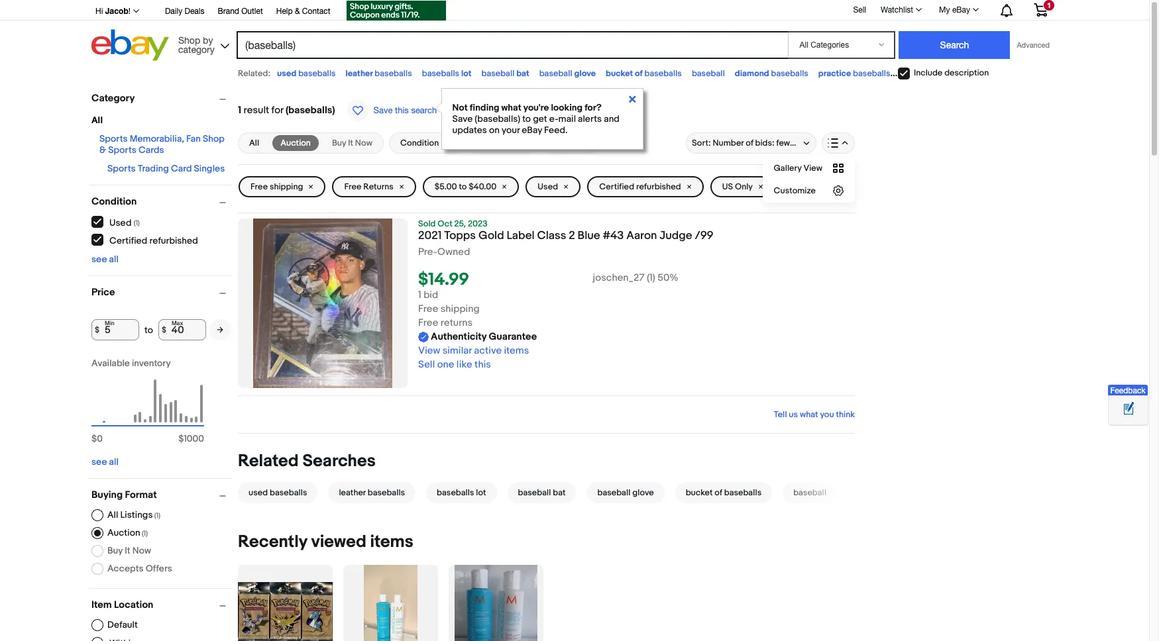 Task type: locate. For each thing, give the bounding box(es) containing it.
on
[[489, 125, 500, 136]]

1 horizontal spatial baseball glove
[[598, 488, 654, 499]]

certified refurbished link up aaron
[[587, 176, 704, 198]]

0 vertical spatial lot
[[461, 68, 472, 79]]

buy up accepts
[[107, 545, 123, 557]]

1 horizontal spatial shop
[[203, 133, 224, 144]]

not
[[452, 102, 468, 113]]

0 horizontal spatial shipping
[[270, 182, 303, 192]]

to left 'get'
[[522, 113, 531, 125]]

leather baseballs down searches at bottom
[[339, 488, 405, 499]]

now down (1) text field
[[132, 545, 151, 557]]

& left the cards
[[99, 144, 106, 156]]

0 vertical spatial auction
[[281, 138, 311, 148]]

what right us at the right bottom of page
[[800, 410, 818, 420]]

oct
[[438, 219, 452, 229]]

leather baseballs up save this search button
[[346, 68, 412, 79]]

save this search
[[374, 105, 437, 115]]

used link
[[526, 176, 581, 198]]

1 left result
[[238, 104, 241, 117]]

1 vertical spatial see
[[91, 457, 107, 468]]

2 vertical spatial 1
[[418, 289, 421, 302]]

it
[[348, 138, 353, 148], [125, 545, 130, 557]]

1 vertical spatial certified
[[109, 235, 147, 246]]

certified refurbished down used (1)
[[109, 235, 198, 246]]

1 vertical spatial bat
[[553, 488, 566, 499]]

& inside the account navigation
[[295, 7, 300, 16]]

view inside joschen_27 (1) 50% 1 bid free shipping free returns authenticity guarantee view similar active items sell one like this
[[418, 345, 440, 357]]

None submit
[[899, 31, 1010, 59]]

1 vertical spatial see all
[[91, 457, 119, 468]]

0 vertical spatial used
[[538, 182, 558, 192]]

all down buying
[[107, 510, 118, 521]]

all for price
[[109, 457, 119, 468]]

0 vertical spatial leather baseballs
[[346, 68, 412, 79]]

sell left one
[[418, 359, 435, 371]]

0 vertical spatial condition button
[[389, 133, 463, 154]]

0 vertical spatial certified
[[599, 182, 634, 192]]

0 horizontal spatial shop
[[178, 35, 200, 45]]

baseballs inside 'link'
[[724, 488, 762, 499]]

1 vertical spatial certified refurbished
[[109, 235, 198, 246]]

1 horizontal spatial refurbished
[[636, 182, 681, 192]]

condition for right condition dropdown button
[[400, 138, 439, 148]]

/99
[[695, 229, 714, 243]]

gallery view
[[774, 163, 823, 174]]

us
[[722, 182, 733, 192]]

0 horizontal spatial condition button
[[91, 196, 232, 208]]

to left maximum value $40 text box
[[144, 324, 153, 336]]

active
[[474, 345, 502, 357]]

1 for 1 result for (baseballs)
[[238, 104, 241, 117]]

save left on
[[452, 113, 473, 125]]

(1) left 50%
[[647, 272, 655, 284]]

1 horizontal spatial sell
[[853, 5, 866, 14]]

0 horizontal spatial save
[[374, 105, 393, 115]]

(1) inside used (1)
[[134, 218, 140, 227]]

lot left baseball bat link on the bottom of the page
[[476, 488, 486, 499]]

0 horizontal spatial condition
[[91, 196, 137, 208]]

all down result
[[249, 138, 259, 148]]

all down category
[[91, 115, 103, 126]]

0 vertical spatial see all button
[[91, 254, 119, 265]]

condition for bottom condition dropdown button
[[91, 196, 137, 208]]

items
[[504, 345, 529, 357], [370, 532, 413, 553]]

0 horizontal spatial used
[[109, 217, 132, 228]]

auction for auction
[[281, 138, 311, 148]]

now down save this search button
[[355, 138, 372, 148]]

(1) for auction
[[142, 530, 148, 538]]

used down related at bottom
[[249, 488, 268, 499]]

1 vertical spatial auction
[[107, 528, 140, 539]]

condition down search
[[400, 138, 439, 148]]

1 vertical spatial condition
[[91, 196, 137, 208]]

condition button down search
[[389, 133, 463, 154]]

all up buying
[[109, 457, 119, 468]]

ebay right your
[[522, 125, 542, 136]]

(1) inside joschen_27 (1) 50% 1 bid free shipping free returns authenticity guarantee view similar active items sell one like this
[[647, 272, 655, 284]]

graph of available inventory between $5.0 and $40.0 image
[[91, 358, 204, 451]]

1 horizontal spatial now
[[355, 138, 372, 148]]

see all up price
[[91, 254, 119, 265]]

1 vertical spatial all
[[109, 457, 119, 468]]

0 vertical spatial items
[[504, 345, 529, 357]]

1 see all from the top
[[91, 254, 119, 265]]

shop inside the shop by category
[[178, 35, 200, 45]]

condition
[[400, 138, 439, 148], [91, 196, 137, 208]]

50%
[[658, 272, 679, 284]]

0 vertical spatial bucket
[[606, 68, 633, 79]]

diamond baseballs
[[735, 68, 809, 79]]

shop by category banner
[[88, 0, 1058, 64]]

used baseballs up 1 result for (baseballs) on the top left of the page
[[277, 68, 336, 79]]

0 horizontal spatial what
[[501, 102, 521, 113]]

& inside sports memorabilia, fan shop & sports cards
[[99, 144, 106, 156]]

default link
[[91, 620, 138, 632]]

1 vertical spatial buy it now
[[107, 545, 151, 557]]

(1) inside auction (1)
[[142, 530, 148, 538]]

returns
[[363, 182, 394, 192]]

1 horizontal spatial shipping
[[441, 303, 480, 316]]

1 horizontal spatial used
[[538, 182, 558, 192]]

what up your
[[501, 102, 521, 113]]

0 vertical spatial buy it now
[[332, 138, 372, 148]]

first
[[804, 138, 819, 148]]

what inside not finding what you're looking for? save (baseballs) to get e-mail alerts and updates on your ebay feed.
[[501, 102, 521, 113]]

1 see from the top
[[91, 254, 107, 265]]

bat inside main content
[[553, 488, 566, 499]]

and
[[604, 113, 620, 125]]

items right viewed on the left bottom of the page
[[370, 532, 413, 553]]

gallery
[[774, 163, 802, 174]]

0 vertical spatial certified refurbished
[[599, 182, 681, 192]]

2 see all from the top
[[91, 457, 119, 468]]

buying
[[91, 489, 123, 502]]

buy right auction link
[[332, 138, 346, 148]]

buy it now
[[332, 138, 372, 148], [107, 545, 151, 557]]

2 see all button from the top
[[91, 457, 119, 468]]

lot up not
[[461, 68, 472, 79]]

of inside bucket of baseballs 'link'
[[715, 488, 722, 499]]

1 horizontal spatial baseball link
[[778, 483, 842, 504]]

feedback
[[1110, 386, 1146, 396]]

0
[[97, 433, 103, 445]]

sell left watchlist
[[853, 5, 866, 14]]

shipping up returns
[[441, 303, 480, 316]]

see all down 0
[[91, 457, 119, 468]]

0 vertical spatial certified refurbished link
[[587, 176, 704, 198]]

1 vertical spatial leather baseballs
[[339, 488, 405, 499]]

certified up '#43'
[[599, 182, 634, 192]]

2 vertical spatial all
[[107, 510, 118, 521]]

0 horizontal spatial sell
[[418, 359, 435, 371]]

 (1) Items text field
[[153, 512, 160, 520]]

memorabilia,
[[130, 133, 184, 144]]

brand
[[218, 7, 239, 16]]

1 vertical spatial refurbished
[[149, 235, 198, 246]]

diamond
[[735, 68, 769, 79]]

sports memorabilia, fan shop & sports cards link
[[99, 133, 224, 156]]

buy it now down auction (1)
[[107, 545, 151, 557]]

to inside not finding what you're looking for? save (baseballs) to get e-mail alerts and updates on your ebay feed.
[[522, 113, 531, 125]]

2 see from the top
[[91, 457, 107, 468]]

my ebay
[[939, 5, 970, 15]]

1 all from the top
[[109, 254, 119, 265]]

bucket inside 'link'
[[686, 488, 713, 499]]

shop right fan
[[203, 133, 224, 144]]

1 vertical spatial see all button
[[91, 457, 119, 468]]

listings
[[120, 510, 153, 521]]

price button
[[91, 286, 232, 299]]

1 horizontal spatial bucket of baseballs
[[686, 488, 762, 499]]

1 inside joschen_27 (1) 50% 1 bid free shipping free returns authenticity guarantee view similar active items sell one like this
[[418, 289, 421, 302]]

0 vertical spatial glove
[[574, 68, 596, 79]]

certified refurbished inside main content
[[599, 182, 681, 192]]

what for you're
[[501, 102, 521, 113]]

of inside sort: number of bids: fewest first dropdown button
[[746, 138, 753, 148]]

available
[[91, 358, 130, 369]]

 (1) Items text field
[[140, 530, 148, 538]]

sort: number of bids: fewest first button
[[686, 133, 819, 154]]

you
[[820, 410, 834, 420]]

see up price
[[91, 254, 107, 265]]

save left search
[[374, 105, 393, 115]]

view up one
[[418, 345, 440, 357]]

$5.00
[[435, 182, 457, 192]]

0 vertical spatial &
[[295, 7, 300, 16]]

0 horizontal spatial &
[[99, 144, 106, 156]]

hi jacob !
[[95, 6, 131, 16]]

baseball
[[482, 68, 515, 79], [539, 68, 572, 79], [692, 68, 725, 79], [518, 488, 551, 499], [598, 488, 631, 499], [793, 488, 827, 499]]

all
[[109, 254, 119, 265], [109, 457, 119, 468]]

1 vertical spatial glove
[[632, 488, 654, 499]]

see down 0
[[91, 457, 107, 468]]

$ up inventory
[[162, 325, 166, 335]]

0 vertical spatial condition
[[400, 138, 439, 148]]

1 horizontal spatial &
[[295, 7, 300, 16]]

listing options selector. list view selected. image
[[828, 138, 849, 148]]

baseball link
[[692, 68, 725, 79], [778, 483, 842, 504]]

advanced
[[1017, 41, 1050, 49]]

save inside not finding what you're looking for? save (baseballs) to get e-mail alerts and updates on your ebay feed.
[[452, 113, 473, 125]]

1 horizontal spatial save
[[452, 113, 473, 125]]

practice baseballs
[[818, 68, 890, 79]]

certified refurbished link
[[587, 176, 704, 198], [91, 234, 199, 246]]

see all button up price
[[91, 254, 119, 265]]

1 horizontal spatial ebay
[[952, 5, 970, 15]]

1 vertical spatial this
[[475, 359, 491, 371]]

related
[[238, 451, 299, 472]]

baseball glove link
[[582, 483, 670, 504]]

to
[[522, 113, 531, 125], [459, 182, 467, 192], [144, 324, 153, 336]]

tooltip
[[437, 88, 643, 150]]

1 inside the account navigation
[[1047, 1, 1051, 9]]

sell link
[[847, 5, 872, 14]]

1 vertical spatial to
[[459, 182, 467, 192]]

to right $5.00
[[459, 182, 467, 192]]

1 vertical spatial of
[[746, 138, 753, 148]]

shop left by
[[178, 35, 200, 45]]

1 horizontal spatial bat
[[553, 488, 566, 499]]

price
[[91, 286, 115, 299]]

(1) inside all listings (1)
[[154, 512, 160, 520]]

condition button down sports trading card singles
[[91, 196, 232, 208]]

ebay right my
[[952, 5, 970, 15]]

location
[[114, 599, 153, 612]]

2 horizontal spatial 1
[[1047, 1, 1051, 9]]

all up price
[[109, 254, 119, 265]]

refurbished up aaron
[[636, 182, 681, 192]]

buy
[[332, 138, 346, 148], [107, 545, 123, 557]]

this down active
[[475, 359, 491, 371]]

save
[[374, 105, 393, 115], [452, 113, 473, 125]]

0 vertical spatial view
[[804, 163, 823, 174]]

fan
[[186, 133, 201, 144]]

baseball bat link
[[502, 483, 582, 504]]

0 vertical spatial of
[[635, 68, 643, 79]]

shop inside sports memorabilia, fan shop & sports cards
[[203, 133, 224, 144]]

(1) down trading
[[134, 218, 140, 227]]

$14.99
[[418, 270, 469, 290]]

0 vertical spatial refurbished
[[636, 182, 681, 192]]

0 vertical spatial sell
[[853, 5, 866, 14]]

1 vertical spatial shipping
[[441, 303, 480, 316]]

used (1)
[[109, 217, 140, 228]]

view up completed
[[804, 163, 823, 174]]

all
[[91, 115, 103, 126], [249, 138, 259, 148], [107, 510, 118, 521]]

1 vertical spatial shop
[[203, 133, 224, 144]]

Authenticity Guarantee text field
[[418, 330, 537, 344]]

certified down used (1)
[[109, 235, 147, 246]]

1 vertical spatial used
[[249, 488, 268, 499]]

sort:
[[692, 138, 711, 148]]

2 vertical spatial to
[[144, 324, 153, 336]]

2 vertical spatial of
[[715, 488, 722, 499]]

condition inside dropdown button
[[400, 138, 439, 148]]

2 horizontal spatial to
[[522, 113, 531, 125]]

used
[[538, 182, 558, 192], [109, 217, 132, 228]]

auction down 1 result for (baseballs) on the top left of the page
[[281, 138, 311, 148]]

it up free returns
[[348, 138, 353, 148]]

see all button down 0
[[91, 457, 119, 468]]

(1) down 'listings'
[[142, 530, 148, 538]]

ebay inside not finding what you're looking for? save (baseballs) to get e-mail alerts and updates on your ebay feed.
[[522, 125, 542, 136]]

tell
[[774, 410, 787, 420]]

joschen_27 (1) 50% 1 bid free shipping free returns authenticity guarantee view similar active items sell one like this
[[418, 272, 679, 371]]

0 vertical spatial shop
[[178, 35, 200, 45]]

category button
[[91, 92, 232, 105]]

updates
[[452, 125, 487, 136]]

joschen_27
[[593, 272, 645, 284]]

1 see all button from the top
[[91, 254, 119, 265]]

(1) right 'listings'
[[154, 512, 160, 520]]

1 horizontal spatial (baseballs)
[[475, 113, 520, 125]]

used baseballs down related at bottom
[[249, 488, 307, 499]]

certified refurbished link down used (1)
[[91, 234, 199, 246]]

auction for auction (1)
[[107, 528, 140, 539]]

0 vertical spatial this
[[395, 105, 409, 115]]

0 horizontal spatial certified refurbished
[[109, 235, 198, 246]]

1 vertical spatial baseball glove
[[598, 488, 654, 499]]

like
[[457, 359, 472, 371]]

auction inside main content
[[281, 138, 311, 148]]

gallery view link
[[763, 157, 854, 180]]

Minimum value $5 text field
[[91, 319, 139, 341]]

0 horizontal spatial refurbished
[[149, 235, 198, 246]]

2021 topps gold label class 2 blue #43 aaron judge /99 image
[[253, 219, 393, 388]]

refurbished up price dropdown button
[[149, 235, 198, 246]]

see all button for condition
[[91, 254, 119, 265]]

1 left bid
[[418, 289, 421, 302]]

1 up advanced at the top right of the page
[[1047, 1, 1051, 9]]

tooltip containing not finding what you're looking for?
[[437, 88, 643, 150]]

buying format
[[91, 489, 157, 502]]

buy it now up free returns
[[332, 138, 372, 148]]

rawlings
[[900, 68, 933, 79]]

sports trading card singles
[[107, 163, 225, 174]]

0 horizontal spatial view
[[418, 345, 440, 357]]

leather up save this search button
[[346, 68, 373, 79]]

default
[[107, 620, 138, 631]]

outlet
[[241, 7, 263, 16]]

1 vertical spatial sell
[[418, 359, 435, 371]]

shipping down auction text field
[[270, 182, 303, 192]]

used for used
[[538, 182, 558, 192]]

baseballs lot
[[422, 68, 472, 79], [437, 488, 486, 499]]

condition button
[[389, 133, 463, 154], [91, 196, 232, 208]]

main content
[[238, 86, 892, 642]]

sports for sports trading card singles
[[107, 163, 136, 174]]

0 vertical spatial baseballs lot
[[422, 68, 472, 79]]

customize
[[774, 186, 816, 196]]

0 vertical spatial ebay
[[952, 5, 970, 15]]

now
[[355, 138, 372, 148], [132, 545, 151, 557]]

items down 'guarantee' at left
[[504, 345, 529, 357]]

2 horizontal spatial all
[[249, 138, 259, 148]]

alerts
[[578, 113, 602, 125]]

0 horizontal spatial this
[[395, 105, 409, 115]]

condition up used (1)
[[91, 196, 137, 208]]

1 link
[[1026, 0, 1056, 19]]

bucket of baseballs inside 'link'
[[686, 488, 762, 499]]

used right related:
[[277, 68, 296, 79]]

auction down all listings (1)
[[107, 528, 140, 539]]

1 horizontal spatial 1
[[418, 289, 421, 302]]

what
[[501, 102, 521, 113], [800, 410, 818, 420]]

0 horizontal spatial bat
[[516, 68, 529, 79]]

feed.
[[544, 125, 568, 136]]

by
[[203, 35, 213, 45]]

certified refurbished up aaron
[[599, 182, 681, 192]]

inventory
[[132, 358, 171, 369]]

see for price
[[91, 457, 107, 468]]

shipping
[[270, 182, 303, 192], [441, 303, 480, 316]]

& right help
[[295, 7, 300, 16]]

1 vertical spatial 1
[[238, 104, 241, 117]]

see all button
[[91, 254, 119, 265], [91, 457, 119, 468]]

sold  oct 25, 2023 2021 topps gold label class 2 blue #43 aaron judge /99 pre-owned
[[418, 219, 714, 258]]

1 vertical spatial baseballs lot
[[437, 488, 486, 499]]

0 vertical spatial what
[[501, 102, 521, 113]]

0 horizontal spatial it
[[125, 545, 130, 557]]

leather down searches at bottom
[[339, 488, 366, 499]]

0 horizontal spatial 1
[[238, 104, 241, 117]]

this left search
[[395, 105, 409, 115]]

1 vertical spatial lot
[[476, 488, 486, 499]]

available inventory
[[91, 358, 171, 369]]

0 vertical spatial baseball bat
[[482, 68, 529, 79]]

2 all from the top
[[109, 457, 119, 468]]

1 vertical spatial items
[[370, 532, 413, 553]]

1 vertical spatial ebay
[[522, 125, 542, 136]]

us only link
[[710, 176, 775, 198]]

save inside button
[[374, 105, 393, 115]]

1 horizontal spatial this
[[475, 359, 491, 371]]

it down auction (1)
[[125, 545, 130, 557]]

$ up buying format dropdown button
[[178, 433, 184, 445]]



Task type: vqa. For each thing, say whether or not it's contained in the screenshot.
Harry Potter and the Order of the Phoenix [Book 5] , Rowling, J. K. J.
no



Task type: describe. For each thing, give the bounding box(es) containing it.
format
[[125, 489, 157, 502]]

1 horizontal spatial lot
[[476, 488, 486, 499]]

see all button for price
[[91, 457, 119, 468]]

category
[[178, 44, 215, 55]]

item
[[91, 599, 112, 612]]

0 vertical spatial all
[[91, 115, 103, 126]]

2021 topps gold label class 2 blue #43 aaron judge /99 link
[[418, 229, 855, 247]]

shop by category
[[178, 35, 215, 55]]

listings
[[840, 182, 868, 192]]

looking
[[551, 102, 583, 113]]

free returns link
[[332, 176, 416, 198]]

0 horizontal spatial certified refurbished link
[[91, 234, 199, 246]]

my ebay link
[[932, 2, 985, 18]]

mail
[[558, 113, 576, 125]]

2
[[569, 229, 575, 243]]

baseballs lot inside baseballs lot link
[[437, 488, 486, 499]]

bids:
[[755, 138, 775, 148]]

!
[[128, 7, 131, 16]]

all for condition
[[109, 254, 119, 265]]

leather baseballs inside leather baseballs link
[[339, 488, 405, 499]]

0 vertical spatial shipping
[[270, 182, 303, 192]]

us
[[789, 410, 798, 420]]

1 horizontal spatial buy it now
[[332, 138, 372, 148]]

help & contact
[[276, 7, 330, 16]]

free returns
[[344, 182, 394, 192]]

sports memorabilia, fan shop & sports cards
[[99, 133, 224, 156]]

same day ship moroccanoil volume shampoo and conditioner 8.5 fl oz duo image
[[364, 566, 417, 642]]

sold
[[418, 219, 436, 229]]

description
[[945, 68, 989, 78]]

1 horizontal spatial to
[[459, 182, 467, 192]]

account navigation
[[88, 0, 1058, 23]]

us only
[[722, 182, 753, 192]]

baseball glove inside main content
[[598, 488, 654, 499]]

jacob
[[105, 6, 128, 16]]

2021 topps gold label class 2 blue #43 aaron judge /99 heading
[[418, 229, 714, 243]]

trading
[[138, 163, 169, 174]]

(baseballs) inside not finding what you're looking for? save (baseballs) to get e-mail alerts and updates on your ebay feed.
[[475, 113, 520, 125]]

daily deals
[[165, 7, 204, 16]]

all listings (1)
[[107, 510, 160, 521]]

0 horizontal spatial buy it now
[[107, 545, 151, 557]]

brand outlet link
[[218, 5, 263, 19]]

0 horizontal spatial items
[[370, 532, 413, 553]]

you're
[[523, 102, 549, 113]]

cards
[[138, 144, 164, 156]]

sports for sports memorabilia, fan shop & sports cards
[[99, 133, 128, 144]]

deals
[[185, 7, 204, 16]]

(1) for used
[[134, 218, 140, 227]]

accepts
[[107, 563, 144, 575]]

shipping inside joschen_27 (1) 50% 1 bid free shipping free returns authenticity guarantee view similar active items sell one like this
[[441, 303, 480, 316]]

buy it now link
[[324, 135, 380, 151]]

0 horizontal spatial (baseballs)
[[286, 104, 335, 117]]

0 horizontal spatial bucket
[[606, 68, 633, 79]]

ebay inside my ebay link
[[952, 5, 970, 15]]

fewest
[[776, 138, 802, 148]]

free inside free returns link
[[344, 182, 362, 192]]

card
[[171, 163, 192, 174]]

returns
[[441, 317, 473, 330]]

sell inside the account navigation
[[853, 5, 866, 14]]

1 vertical spatial condition button
[[91, 196, 232, 208]]

not finding what you're looking for? save (baseballs) to get e-mail alerts and updates on your ebay feed.
[[452, 102, 620, 136]]

searches
[[303, 451, 376, 472]]

Auction selected text field
[[281, 137, 311, 149]]

(1) for joschen_27
[[647, 272, 655, 284]]

hi
[[95, 7, 103, 16]]

tell us what you think link
[[774, 410, 855, 420]]

0 vertical spatial leather
[[346, 68, 373, 79]]

class
[[537, 229, 566, 243]]

1 vertical spatial it
[[125, 545, 130, 557]]

tell us what you think
[[774, 410, 855, 420]]

your
[[502, 125, 520, 136]]

auction (1)
[[107, 528, 148, 539]]

this inside joschen_27 (1) 50% 1 bid free shipping free returns authenticity guarantee view similar active items sell one like this
[[475, 359, 491, 371]]

related:
[[238, 68, 270, 79]]

all inside main content
[[249, 138, 259, 148]]

free shipping
[[251, 182, 303, 192]]

baseball link for related searches
[[778, 483, 842, 504]]

search
[[411, 105, 437, 115]]

related searches
[[238, 451, 376, 472]]

Search for anything text field
[[239, 32, 786, 58]]

tooltip inside main content
[[437, 88, 643, 150]]

contact
[[302, 7, 330, 16]]

0 vertical spatial baseball glove
[[539, 68, 596, 79]]

$ up buying
[[91, 433, 97, 445]]

leather baseballs link
[[323, 483, 421, 504]]

now inside buy it now link
[[355, 138, 372, 148]]

3x sealed fossil long/hanger booster packs (artset) wotc original pokemon cards image
[[238, 582, 333, 642]]

free shipping link
[[239, 176, 326, 198]]

advanced link
[[1010, 32, 1057, 58]]

one
[[437, 359, 454, 371]]

0 horizontal spatial of
[[635, 68, 643, 79]]

sell inside joschen_27 (1) 50% 1 bid free shipping free returns authenticity guarantee view similar active items sell one like this
[[418, 359, 435, 371]]

my
[[939, 5, 950, 15]]

1 vertical spatial used baseballs
[[249, 488, 307, 499]]

get
[[533, 113, 547, 125]]

number
[[713, 138, 744, 148]]

item location button
[[91, 599, 232, 612]]

0 vertical spatial used baseballs
[[277, 68, 336, 79]]

see all for condition
[[91, 254, 119, 265]]

see for condition
[[91, 254, 107, 265]]

it inside buy it now link
[[348, 138, 353, 148]]

1 vertical spatial leather
[[339, 488, 366, 499]]

0 horizontal spatial lot
[[461, 68, 472, 79]]

certified inside main content
[[599, 182, 634, 192]]

#43
[[603, 229, 624, 243]]

$ up available
[[95, 325, 100, 335]]

see all for price
[[91, 457, 119, 468]]

viewed
[[311, 532, 366, 553]]

1 vertical spatial baseball bat
[[518, 488, 566, 499]]

what for you
[[800, 410, 818, 420]]

none submit inside shop by category banner
[[899, 31, 1010, 59]]

bid
[[424, 289, 438, 302]]

auction link
[[273, 135, 319, 151]]

$5.00 to $40.00 link
[[423, 176, 519, 198]]

1 vertical spatial now
[[132, 545, 151, 557]]

1 horizontal spatial condition button
[[389, 133, 463, 154]]

baseball link for related:
[[692, 68, 725, 79]]

topps
[[444, 229, 476, 243]]

duo moroccanoil extra volume shampoo and conditioner 2.4 oz fine to medium hair image
[[455, 566, 538, 642]]

1 for 1
[[1047, 1, 1051, 9]]

daily deals link
[[165, 5, 204, 19]]

judge
[[660, 229, 692, 243]]

get the coupon image
[[346, 1, 446, 21]]

daily
[[165, 7, 182, 16]]

0 vertical spatial bucket of baseballs
[[606, 68, 682, 79]]

sell one like this link
[[418, 359, 491, 371]]

this inside save this search button
[[395, 105, 409, 115]]

finding
[[470, 102, 499, 113]]

rawlings baseballs
[[900, 68, 972, 79]]

1 horizontal spatial glove
[[632, 488, 654, 499]]

save this search button
[[343, 99, 441, 122]]

0 horizontal spatial buy
[[107, 545, 123, 557]]

buying format button
[[91, 489, 232, 502]]

1 horizontal spatial buy
[[332, 138, 346, 148]]

1 horizontal spatial used
[[277, 68, 296, 79]]

Maximum value $40 text field
[[158, 319, 206, 341]]

0 horizontal spatial to
[[144, 324, 153, 336]]

main content containing $14.99
[[238, 86, 892, 642]]

$40.00
[[469, 182, 497, 192]]

items inside joschen_27 (1) 50% 1 bid free shipping free returns authenticity guarantee view similar active items sell one like this
[[504, 345, 529, 357]]

2023
[[468, 219, 488, 229]]

help
[[276, 7, 293, 16]]

used baseballs link
[[238, 483, 323, 504]]

used for used (1)
[[109, 217, 132, 228]]

1 horizontal spatial certified refurbished link
[[587, 176, 704, 198]]

e-
[[549, 113, 558, 125]]

authenticity
[[431, 331, 487, 343]]



